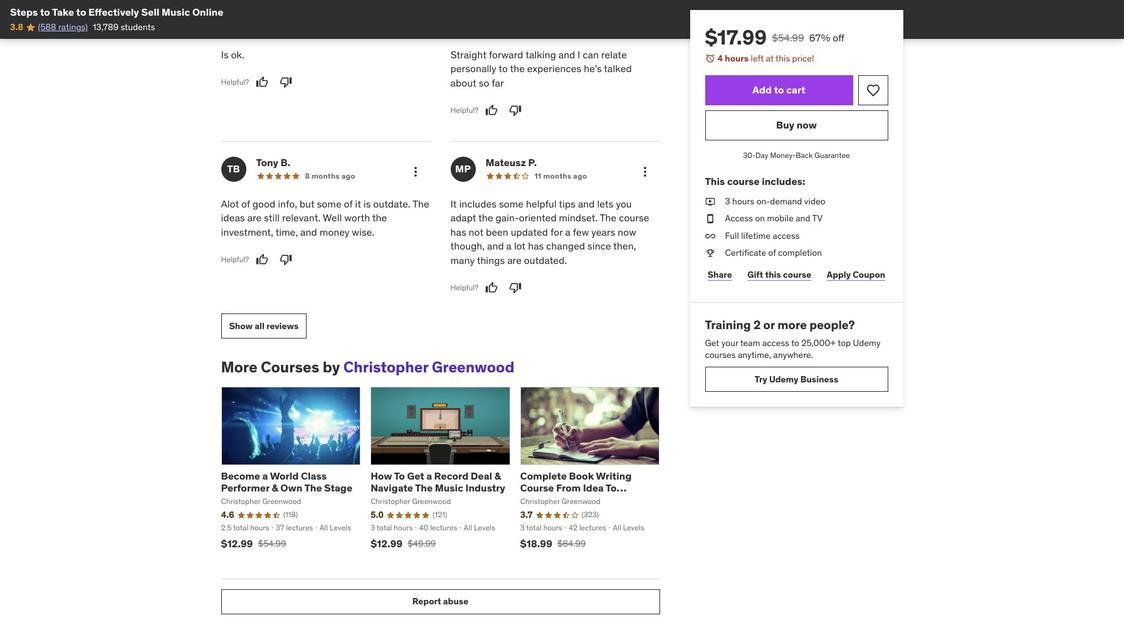 Task type: describe. For each thing, give the bounding box(es) containing it.
i
[[578, 48, 580, 61]]

total for how to get a record deal & navigate the music industry
[[377, 523, 392, 532]]

0 vertical spatial book
[[569, 470, 594, 482]]

$54.99 for $17.99
[[772, 31, 804, 44]]

lot
[[514, 240, 526, 252]]

$12.99 $49.99
[[371, 537, 436, 550]]

and up 'mindset.'
[[578, 198, 595, 210]]

8 months ago
[[305, 171, 355, 181]]

a inside become a world class performer & own the stage christopher greenwood
[[262, 470, 268, 482]]

helpful? for alot of good info, but some of it is outdate. the ideas are still relevant. well worth the investment, time, and money wise.
[[221, 254, 249, 264]]

to inside straight forward talking and i can relate personally to the experiences he's talked about so far
[[499, 62, 508, 75]]

a right for
[[565, 226, 571, 238]]

wishlist image
[[866, 83, 881, 98]]

mark review by tony b. as unhelpful image
[[280, 253, 292, 266]]

udemy inside training 2 or more people? get your team access to 25,000+ top udemy courses anytime, anywhere.
[[853, 337, 881, 349]]

deal
[[471, 470, 492, 482]]

(323)
[[582, 510, 599, 519]]

though,
[[451, 240, 485, 252]]

certificate
[[725, 247, 766, 259]]

to up ratings)
[[76, 6, 86, 18]]

outdate.
[[373, 198, 411, 210]]

good
[[253, 198, 275, 210]]

complete book writing course from idea to published book
[[520, 470, 632, 506]]

ok.
[[231, 48, 244, 61]]

people?
[[810, 317, 855, 332]]

the inside alot of good info, but some of it is outdate. the ideas are still relevant. well worth the investment, time, and money wise.
[[413, 198, 429, 210]]

are inside alot of good info, but some of it is outdate. the ideas are still relevant. well worth the investment, time, and money wise.
[[247, 212, 262, 224]]

and inside alot of good info, but some of it is outdate. the ideas are still relevant. well worth the investment, time, and money wise.
[[300, 226, 317, 238]]

top
[[838, 337, 851, 349]]

buy now
[[776, 119, 817, 131]]

tv
[[812, 213, 823, 224]]

left
[[751, 53, 764, 64]]

time,
[[276, 226, 298, 238]]

can
[[583, 48, 599, 61]]

christopher down course
[[520, 497, 560, 506]]

buy
[[776, 119, 795, 131]]

mark review by tony b. as helpful image
[[256, 253, 268, 266]]

show all reviews button
[[221, 314, 307, 339]]

$49.99
[[408, 538, 436, 549]]

it
[[355, 198, 361, 210]]

xsmall image for full
[[705, 230, 715, 242]]

of for alot
[[241, 198, 250, 210]]

complete
[[520, 470, 567, 482]]

$12.99 for become a world class performer & own the stage
[[221, 537, 253, 550]]

4.6
[[221, 509, 234, 521]]

add
[[753, 83, 772, 96]]

steps to take to effectively sell music online
[[10, 6, 223, 18]]

full lifetime access
[[725, 230, 800, 241]]

performer
[[221, 482, 270, 494]]

all for greenwood
[[320, 523, 328, 532]]

3 total hours for $18.99
[[520, 523, 562, 532]]

to inside complete book writing course from idea to published book
[[606, 482, 617, 494]]

class
[[301, 470, 327, 482]]

still
[[264, 212, 280, 224]]

or
[[764, 317, 775, 332]]

course
[[520, 482, 554, 494]]

industry
[[466, 482, 505, 494]]

investment,
[[221, 226, 273, 238]]

lectures for industry
[[430, 523, 457, 532]]

mobile
[[767, 213, 794, 224]]

report abuse button
[[221, 589, 660, 614]]

so
[[479, 76, 489, 89]]

$12.99 for how to get a record deal & navigate the music industry
[[371, 537, 403, 550]]

more courses by christopher greenwood
[[221, 357, 515, 377]]

price!
[[792, 53, 814, 64]]

67%
[[810, 31, 831, 44]]

3 for how to get a record deal & navigate the music industry
[[371, 523, 375, 532]]

2 vertical spatial course
[[783, 269, 812, 280]]

on
[[755, 213, 765, 224]]

37
[[276, 523, 284, 532]]

cart
[[787, 83, 806, 96]]

2.5
[[221, 523, 232, 532]]

mark review by donna b. as helpful image
[[485, 104, 498, 117]]

30-day money-back guarantee
[[743, 150, 850, 160]]

tony
[[256, 156, 278, 169]]

courses
[[261, 357, 319, 377]]

5.0
[[371, 509, 384, 521]]

things
[[477, 254, 505, 266]]

ago for some
[[342, 171, 355, 181]]

3 hours on-demand video
[[725, 195, 826, 207]]

business
[[801, 373, 839, 385]]

worth
[[344, 212, 370, 224]]

121 reviews element
[[433, 510, 447, 521]]

additional actions for review by tony b. image
[[408, 164, 423, 179]]

2
[[754, 317, 761, 332]]

writing
[[596, 470, 632, 482]]

1 vertical spatial book
[[571, 494, 596, 506]]

money-
[[770, 150, 796, 160]]

then,
[[614, 240, 636, 252]]

42 lectures
[[569, 523, 607, 532]]

relevant.
[[282, 212, 321, 224]]

at
[[766, 53, 774, 64]]

now inside button
[[797, 119, 817, 131]]

3 all from the left
[[613, 523, 621, 532]]

xsmall image
[[705, 195, 715, 208]]

now inside the it includes some helpful tips and lets you adapt the gain-oriented mindset. the course has not been updated for a few years now though, and a lot has changed since then, many things are outdated.
[[618, 226, 636, 238]]

a left the lot
[[506, 240, 512, 252]]

3 lectures from the left
[[579, 523, 607, 532]]

mark review by mateusz p. as unhelpful image
[[509, 282, 522, 294]]

all levels for greenwood
[[320, 523, 351, 532]]

few
[[573, 226, 589, 238]]

xsmall image for access
[[705, 213, 715, 225]]

how
[[371, 470, 392, 482]]

share button
[[705, 262, 735, 287]]

months for tips
[[543, 171, 572, 181]]

mark review by ebenezer g. as helpful image
[[256, 76, 268, 89]]

is
[[221, 48, 229, 61]]

25,000+
[[802, 337, 836, 349]]

$18.99
[[520, 537, 552, 550]]

udemy inside try udemy business link
[[769, 373, 799, 385]]

alot
[[221, 198, 239, 210]]

talked
[[604, 62, 632, 75]]

christopher right by on the bottom left
[[343, 357, 429, 377]]

outdated.
[[524, 254, 567, 266]]

this course includes:
[[705, 175, 806, 188]]

hours up 'access'
[[733, 195, 755, 207]]

0 vertical spatial access
[[773, 230, 800, 241]]

own
[[281, 482, 303, 494]]

music inside how to get a record deal & navigate the music industry christopher greenwood
[[435, 482, 463, 494]]

gift this course
[[748, 269, 812, 280]]

13,789 students
[[93, 22, 155, 33]]

levels for become a world class performer & own the stage
[[330, 523, 351, 532]]

guarantee
[[815, 150, 850, 160]]

greenwood inside become a world class performer & own the stage christopher greenwood
[[262, 497, 301, 506]]

christopher greenwood
[[520, 497, 601, 506]]

0 horizontal spatial music
[[162, 6, 190, 18]]



Task type: vqa. For each thing, say whether or not it's contained in the screenshot.


Task type: locate. For each thing, give the bounding box(es) containing it.
get inside training 2 or more people? get your team access to 25,000+ top udemy courses anytime, anywhere.
[[705, 337, 720, 349]]

$17.99 $54.99 67% off
[[705, 24, 845, 50]]

team
[[740, 337, 760, 349]]

experiences
[[527, 62, 582, 75]]

get right how
[[407, 470, 424, 482]]

some up gain- on the top left of page
[[499, 198, 524, 210]]

christopher greenwood link
[[343, 357, 515, 377]]

gain-
[[496, 212, 519, 224]]

report abuse
[[413, 596, 469, 607]]

p.
[[528, 156, 537, 169]]

helpful
[[526, 198, 557, 210]]

share
[[708, 269, 732, 280]]

lectures down "323 reviews" element on the bottom
[[579, 523, 607, 532]]

0 horizontal spatial udemy
[[769, 373, 799, 385]]

some inside alot of good info, but some of it is outdate. the ideas are still relevant. well worth the investment, time, and money wise.
[[317, 198, 342, 210]]

3 total hours for $12.99
[[371, 523, 413, 532]]

2 horizontal spatial total
[[526, 523, 542, 532]]

a left record on the bottom
[[427, 470, 432, 482]]

1 total from the left
[[233, 523, 249, 532]]

the inside the it includes some helpful tips and lets you adapt the gain-oriented mindset. the course has not been updated for a few years now though, and a lot has changed since then, many things are outdated.
[[600, 212, 617, 224]]

11
[[535, 171, 542, 181]]

2 xsmall image from the top
[[705, 230, 715, 242]]

ago up tips
[[573, 171, 587, 181]]

helpful? for is ok.
[[221, 77, 249, 86]]

all right the 40 lectures
[[464, 523, 472, 532]]

1 $12.99 from the left
[[221, 537, 253, 550]]

apply
[[827, 269, 851, 280]]

all for industry
[[464, 523, 472, 532]]

udemy right top
[[853, 337, 881, 349]]

the inside how to get a record deal & navigate the music industry christopher greenwood
[[415, 482, 433, 494]]

helpful? left mark review by mateusz p. as helpful icon
[[451, 283, 479, 292]]

1 vertical spatial has
[[528, 240, 544, 252]]

get
[[705, 337, 720, 349], [407, 470, 424, 482]]

ago for and
[[573, 171, 587, 181]]

1 horizontal spatial some
[[499, 198, 524, 210]]

0 horizontal spatial levels
[[330, 523, 351, 532]]

3 levels from the left
[[623, 523, 645, 532]]

abuse
[[443, 596, 469, 607]]

world
[[270, 470, 299, 482]]

1 horizontal spatial $12.99
[[371, 537, 403, 550]]

the inside straight forward talking and i can relate personally to the experiences he's talked about so far
[[510, 62, 525, 75]]

training
[[705, 317, 751, 332]]

total right 2.5
[[233, 523, 249, 532]]

christopher down navigate
[[371, 497, 410, 506]]

0 vertical spatial this
[[776, 53, 790, 64]]

levels down industry
[[474, 523, 495, 532]]

christopher down 'performer'
[[221, 497, 261, 506]]

0 horizontal spatial $12.99
[[221, 537, 253, 550]]

the right own
[[304, 482, 322, 494]]

1 months from the left
[[312, 171, 340, 181]]

to down forward
[[499, 62, 508, 75]]

coupon
[[853, 269, 886, 280]]

access down mobile at right top
[[773, 230, 800, 241]]

total for complete book writing course from idea to published book
[[526, 523, 542, 532]]

the for to
[[510, 62, 525, 75]]

$54.99 for $12.99
[[258, 538, 286, 549]]

your
[[722, 337, 738, 349]]

from
[[556, 482, 581, 494]]

1 vertical spatial $54.99
[[258, 538, 286, 549]]

lectures for greenwood
[[286, 523, 313, 532]]

course inside the it includes some helpful tips and lets you adapt the gain-oriented mindset. the course has not been updated for a few years now though, and a lot has changed since then, many things are outdated.
[[619, 212, 649, 224]]

alot of good info, but some of it is outdate. the ideas are still relevant. well worth the investment, time, and money wise.
[[221, 198, 429, 238]]

all levels for industry
[[464, 523, 495, 532]]

all levels right "42 lectures"
[[613, 523, 645, 532]]

0 vertical spatial course
[[727, 175, 760, 188]]

0 vertical spatial udemy
[[853, 337, 881, 349]]

now up then,
[[618, 226, 636, 238]]

0 horizontal spatial course
[[619, 212, 649, 224]]

show all reviews
[[229, 320, 299, 331]]

hours for complete book writing course from idea to published book
[[544, 523, 562, 532]]

apply coupon
[[827, 269, 886, 280]]

the inside the it includes some helpful tips and lets you adapt the gain-oriented mindset. the course has not been updated for a few years now though, and a lot has changed since then, many things are outdated.
[[479, 212, 493, 224]]

2 levels from the left
[[474, 523, 495, 532]]

to up (588
[[40, 6, 50, 18]]

wise.
[[352, 226, 375, 238]]

hours up $12.99 $49.99
[[394, 523, 413, 532]]

the inside alot of good info, but some of it is outdate. the ideas are still relevant. well worth the investment, time, and money wise.
[[372, 212, 387, 224]]

the inside become a world class performer & own the stage christopher greenwood
[[304, 482, 322, 494]]

and left tv
[[796, 213, 811, 224]]

xsmall image for certificate
[[705, 247, 715, 260]]

this right gift
[[765, 269, 781, 280]]

$54.99 inside $17.99 $54.99 67% off
[[772, 31, 804, 44]]

the for adapt
[[479, 212, 493, 224]]

to inside training 2 or more people? get your team access to 25,000+ top udemy courses anytime, anywhere.
[[792, 337, 800, 349]]

courses
[[705, 350, 736, 361]]

tony b.
[[256, 156, 290, 169]]

sell
[[141, 6, 159, 18]]

demand
[[770, 195, 802, 207]]

1 horizontal spatial course
[[727, 175, 760, 188]]

has down updated
[[528, 240, 544, 252]]

3 xsmall image from the top
[[705, 247, 715, 260]]

all levels down industry
[[464, 523, 495, 532]]

13,789
[[93, 22, 119, 33]]

3 down 3.7
[[520, 523, 525, 532]]

0 horizontal spatial all levels
[[320, 523, 351, 532]]

published
[[520, 494, 569, 506]]

2 horizontal spatial all levels
[[613, 523, 645, 532]]

0 horizontal spatial all
[[320, 523, 328, 532]]

hours up $18.99 $64.99
[[544, 523, 562, 532]]

changed
[[546, 240, 585, 252]]

access down or
[[763, 337, 790, 349]]

1 some from the left
[[317, 198, 342, 210]]

0 horizontal spatial 3 total hours
[[371, 523, 413, 532]]

118 reviews element
[[283, 510, 298, 521]]

has down adapt
[[451, 226, 466, 238]]

0 horizontal spatial has
[[451, 226, 466, 238]]

mark review by donna b. as unhelpful image
[[509, 104, 522, 117]]

all right 37 lectures
[[320, 523, 328, 532]]

0 horizontal spatial total
[[233, 523, 249, 532]]

lectures down 121 reviews element
[[430, 523, 457, 532]]

gift this course link
[[745, 262, 814, 287]]

full
[[725, 230, 739, 241]]

1 vertical spatial access
[[763, 337, 790, 349]]

1 horizontal spatial all levels
[[464, 523, 495, 532]]

but
[[300, 198, 315, 210]]

a left world
[[262, 470, 268, 482]]

0 horizontal spatial are
[[247, 212, 262, 224]]

become a world class performer & own the stage link
[[221, 470, 352, 494]]

1 horizontal spatial now
[[797, 119, 817, 131]]

3 total hours
[[371, 523, 413, 532], [520, 523, 562, 532]]

helpful? for straight forward talking and i can relate personally to the experiences he's talked about so far
[[451, 105, 479, 115]]

1 lectures from the left
[[286, 523, 313, 532]]

& right deal
[[495, 470, 501, 482]]

is
[[364, 198, 371, 210]]

3
[[725, 195, 730, 207], [371, 523, 375, 532], [520, 523, 525, 532]]

3 total hours up $18.99
[[520, 523, 562, 532]]

1 vertical spatial music
[[435, 482, 463, 494]]

this
[[776, 53, 790, 64], [765, 269, 781, 280]]

udemy right try
[[769, 373, 799, 385]]

how to get a record deal & navigate the music industry link
[[371, 470, 505, 494]]

all
[[255, 320, 265, 331]]

gift
[[748, 269, 763, 280]]

to
[[40, 6, 50, 18], [76, 6, 86, 18], [499, 62, 508, 75], [774, 83, 784, 96], [792, 337, 800, 349]]

some up well
[[317, 198, 342, 210]]

the down outdate.
[[372, 212, 387, 224]]

and down relevant. on the top of page
[[300, 226, 317, 238]]

many
[[451, 254, 475, 266]]

0 vertical spatial get
[[705, 337, 720, 349]]

0 vertical spatial music
[[162, 6, 190, 18]]

1 vertical spatial udemy
[[769, 373, 799, 385]]

christopher inside become a world class performer & own the stage christopher greenwood
[[221, 497, 261, 506]]

1 ago from the left
[[342, 171, 355, 181]]

music up (121)
[[435, 482, 463, 494]]

levels right "42 lectures"
[[623, 523, 645, 532]]

2 horizontal spatial of
[[769, 247, 776, 259]]

to right idea
[[606, 482, 617, 494]]

money
[[320, 226, 350, 238]]

1 horizontal spatial get
[[705, 337, 720, 349]]

months right 11 at the top of the page
[[543, 171, 572, 181]]

a inside how to get a record deal & navigate the music industry christopher greenwood
[[427, 470, 432, 482]]

(121)
[[433, 510, 447, 519]]

2 horizontal spatial lectures
[[579, 523, 607, 532]]

to inside add to cart button
[[774, 83, 784, 96]]

2 3 total hours from the left
[[520, 523, 562, 532]]

certificate of completion
[[725, 247, 822, 259]]

on-
[[757, 195, 770, 207]]

2 months from the left
[[543, 171, 572, 181]]

now right buy
[[797, 119, 817, 131]]

been
[[486, 226, 508, 238]]

of right alot
[[241, 198, 250, 210]]

3 total hours down 5.0
[[371, 523, 413, 532]]

2 horizontal spatial the
[[510, 62, 525, 75]]

$17.99
[[705, 24, 767, 50]]

xsmall image down xsmall icon
[[705, 213, 715, 225]]

2 horizontal spatial levels
[[623, 523, 645, 532]]

add to cart
[[753, 83, 806, 96]]

1 horizontal spatial music
[[435, 482, 463, 494]]

to up anywhere. at the bottom right of page
[[792, 337, 800, 349]]

& inside become a world class performer & own the stage christopher greenwood
[[272, 482, 278, 494]]

tb
[[227, 163, 240, 175]]

b.
[[281, 156, 290, 169]]

to right how
[[394, 470, 405, 482]]

0 horizontal spatial $54.99
[[258, 538, 286, 549]]

helpful? for it includes some helpful tips and lets you adapt the gain-oriented mindset. the course has not been updated for a few years now though, and a lot has changed since then, many things are outdated.
[[451, 283, 479, 292]]

2 vertical spatial xsmall image
[[705, 247, 715, 260]]

the down 'includes'
[[479, 212, 493, 224]]

2 some from the left
[[499, 198, 524, 210]]

1 horizontal spatial 3
[[520, 523, 525, 532]]

2 horizontal spatial 3
[[725, 195, 730, 207]]

0 vertical spatial has
[[451, 226, 466, 238]]

323 reviews element
[[582, 510, 599, 521]]

2 $12.99 from the left
[[371, 537, 403, 550]]

levels for how to get a record deal & navigate the music industry
[[474, 523, 495, 532]]

& inside how to get a record deal & navigate the music industry christopher greenwood
[[495, 470, 501, 482]]

hours for become a world class performer & own the stage
[[250, 523, 269, 532]]

are inside the it includes some helpful tips and lets you adapt the gain-oriented mindset. the course has not been updated for a few years now though, and a lot has changed since then, many things are outdated.
[[507, 254, 522, 266]]

3 right xsmall icon
[[725, 195, 730, 207]]

2 horizontal spatial course
[[783, 269, 812, 280]]

1 vertical spatial now
[[618, 226, 636, 238]]

ago up it
[[342, 171, 355, 181]]

2 all levels from the left
[[464, 523, 495, 532]]

0 horizontal spatial get
[[407, 470, 424, 482]]

this right at
[[776, 53, 790, 64]]

2 total from the left
[[377, 523, 392, 532]]

4 hours left at this price!
[[718, 53, 814, 64]]

1 horizontal spatial are
[[507, 254, 522, 266]]

1 levels from the left
[[330, 523, 351, 532]]

relate
[[601, 48, 627, 61]]

total down 3.7
[[526, 523, 542, 532]]

1 horizontal spatial of
[[344, 198, 353, 210]]

course down "30-"
[[727, 175, 760, 188]]

the down forward
[[510, 62, 525, 75]]

book left writing at the right bottom of page
[[569, 470, 594, 482]]

months for but
[[312, 171, 340, 181]]

since
[[588, 240, 611, 252]]

alarm image
[[705, 53, 715, 63]]

of for certificate
[[769, 247, 776, 259]]

hours for how to get a record deal & navigate the music industry
[[394, 523, 413, 532]]

the
[[413, 198, 429, 210], [600, 212, 617, 224], [304, 482, 322, 494], [415, 482, 433, 494]]

access
[[725, 213, 753, 224]]

1 horizontal spatial to
[[606, 482, 617, 494]]

1 horizontal spatial lectures
[[430, 523, 457, 532]]

total for become a world class performer & own the stage
[[233, 523, 249, 532]]

the down lets
[[600, 212, 617, 224]]

take
[[52, 6, 74, 18]]

0 horizontal spatial lectures
[[286, 523, 313, 532]]

course
[[727, 175, 760, 188], [619, 212, 649, 224], [783, 269, 812, 280]]

0 horizontal spatial to
[[394, 470, 405, 482]]

2 ago from the left
[[573, 171, 587, 181]]

xsmall image left full
[[705, 230, 715, 242]]

$12.99 down 5.0
[[371, 537, 403, 550]]

xsmall image up the share
[[705, 247, 715, 260]]

additional actions for review by mateusz p. image
[[637, 164, 653, 179]]

hours up $12.99 $54.99
[[250, 523, 269, 532]]

are
[[247, 212, 262, 224], [507, 254, 522, 266]]

the right outdate.
[[413, 198, 429, 210]]

and left i
[[559, 48, 575, 61]]

1 horizontal spatial months
[[543, 171, 572, 181]]

1 horizontal spatial levels
[[474, 523, 495, 532]]

40 lectures
[[419, 523, 457, 532]]

$54.99 down 37
[[258, 538, 286, 549]]

greenwood
[[432, 357, 515, 377], [262, 497, 301, 506], [412, 497, 451, 506], [562, 497, 601, 506]]

1 horizontal spatial the
[[479, 212, 493, 224]]

levels for complete book writing course from idea to published book
[[623, 523, 645, 532]]

all right "42 lectures"
[[613, 523, 621, 532]]

xsmall image
[[705, 213, 715, 225], [705, 230, 715, 242], [705, 247, 715, 260]]

book up (323)
[[571, 494, 596, 506]]

0 horizontal spatial the
[[372, 212, 387, 224]]

2 horizontal spatial all
[[613, 523, 621, 532]]

levels down stage
[[330, 523, 351, 532]]

access inside training 2 or more people? get your team access to 25,000+ top udemy courses anytime, anywhere.
[[763, 337, 790, 349]]

has
[[451, 226, 466, 238], [528, 240, 544, 252]]

4
[[718, 53, 723, 64]]

helpful? left mark review by tony b. as helpful icon
[[221, 254, 249, 264]]

0 vertical spatial are
[[247, 212, 262, 224]]

mp
[[455, 163, 471, 175]]

0 horizontal spatial months
[[312, 171, 340, 181]]

0 horizontal spatial &
[[272, 482, 278, 494]]

to left cart
[[774, 83, 784, 96]]

hours right '4'
[[725, 53, 749, 64]]

anywhere.
[[774, 350, 813, 361]]

0 horizontal spatial some
[[317, 198, 342, 210]]

1 horizontal spatial 3 total hours
[[520, 523, 562, 532]]

0 vertical spatial xsmall image
[[705, 213, 715, 225]]

2 all from the left
[[464, 523, 472, 532]]

get inside how to get a record deal & navigate the music industry christopher greenwood
[[407, 470, 424, 482]]

helpful? left mark review by donna b. as helpful icon
[[451, 105, 479, 115]]

greenwood inside how to get a record deal & navigate the music industry christopher greenwood
[[412, 497, 451, 506]]

1 vertical spatial this
[[765, 269, 781, 280]]

1 horizontal spatial udemy
[[853, 337, 881, 349]]

includes
[[459, 198, 497, 210]]

to inside how to get a record deal & navigate the music industry christopher greenwood
[[394, 470, 405, 482]]

1 horizontal spatial $54.99
[[772, 31, 804, 44]]

of left it
[[344, 198, 353, 210]]

ago
[[342, 171, 355, 181], [573, 171, 587, 181]]

navigate
[[371, 482, 413, 494]]

0 horizontal spatial 3
[[371, 523, 375, 532]]

1 horizontal spatial has
[[528, 240, 544, 252]]

37 lectures
[[276, 523, 313, 532]]

$54.99 inside $12.99 $54.99
[[258, 538, 286, 549]]

1 vertical spatial course
[[619, 212, 649, 224]]

some inside the it includes some helpful tips and lets you adapt the gain-oriented mindset. the course has not been updated for a few years now though, and a lot has changed since then, many things are outdated.
[[499, 198, 524, 210]]

1 horizontal spatial &
[[495, 470, 501, 482]]

0 horizontal spatial ago
[[342, 171, 355, 181]]

1 all levels from the left
[[320, 523, 351, 532]]

1 all from the left
[[320, 523, 328, 532]]

course down completion
[[783, 269, 812, 280]]

online
[[192, 6, 223, 18]]

3 down 5.0
[[371, 523, 375, 532]]

all levels down stage
[[320, 523, 351, 532]]

and inside straight forward talking and i can relate personally to the experiences he's talked about so far
[[559, 48, 575, 61]]

3 total from the left
[[526, 523, 542, 532]]

of down full lifetime access
[[769, 247, 776, 259]]

helpful? left mark review by ebenezer g. as helpful icon
[[221, 77, 249, 86]]

mateusz p.
[[486, 156, 537, 169]]

0 horizontal spatial now
[[618, 226, 636, 238]]

get up courses on the right bottom
[[705, 337, 720, 349]]

& left own
[[272, 482, 278, 494]]

are up investment,
[[247, 212, 262, 224]]

ratings)
[[58, 22, 88, 33]]

3 for complete book writing course from idea to published book
[[520, 523, 525, 532]]

includes:
[[762, 175, 806, 188]]

$12.99 down 2.5 total hours
[[221, 537, 253, 550]]

about
[[451, 76, 476, 89]]

and down been
[[487, 240, 504, 252]]

the left record on the bottom
[[415, 482, 433, 494]]

all levels
[[320, 523, 351, 532], [464, 523, 495, 532], [613, 523, 645, 532]]

40
[[419, 523, 428, 532]]

christopher inside how to get a record deal & navigate the music industry christopher greenwood
[[371, 497, 410, 506]]

1 horizontal spatial ago
[[573, 171, 587, 181]]

1 horizontal spatial total
[[377, 523, 392, 532]]

he's
[[584, 62, 602, 75]]

2 lectures from the left
[[430, 523, 457, 532]]

months right 8
[[312, 171, 340, 181]]

3 all levels from the left
[[613, 523, 645, 532]]

try udemy business
[[755, 373, 839, 385]]

anytime,
[[738, 350, 771, 361]]

total down 5.0
[[377, 523, 392, 532]]

years
[[592, 226, 615, 238]]

are down the lot
[[507, 254, 522, 266]]

1 3 total hours from the left
[[371, 523, 413, 532]]

1 xsmall image from the top
[[705, 213, 715, 225]]

course down you
[[619, 212, 649, 224]]

$54.99 up price!
[[772, 31, 804, 44]]

music right sell
[[162, 6, 190, 18]]

helpful?
[[221, 77, 249, 86], [451, 105, 479, 115], [221, 254, 249, 264], [451, 283, 479, 292]]

0 vertical spatial now
[[797, 119, 817, 131]]

0 vertical spatial $54.99
[[772, 31, 804, 44]]

try udemy business link
[[705, 367, 888, 392]]

1 vertical spatial are
[[507, 254, 522, 266]]

lets
[[597, 198, 614, 210]]

lectures down the 118 reviews "element"
[[286, 523, 313, 532]]

0 horizontal spatial of
[[241, 198, 250, 210]]

more
[[221, 357, 258, 377]]

1 horizontal spatial all
[[464, 523, 472, 532]]

talking
[[526, 48, 556, 61]]

1 vertical spatial get
[[407, 470, 424, 482]]

1 vertical spatial xsmall image
[[705, 230, 715, 242]]

mark review by mateusz p. as helpful image
[[485, 282, 498, 294]]

mark review by ebenezer g. as unhelpful image
[[280, 76, 292, 89]]

lifetime
[[741, 230, 771, 241]]



